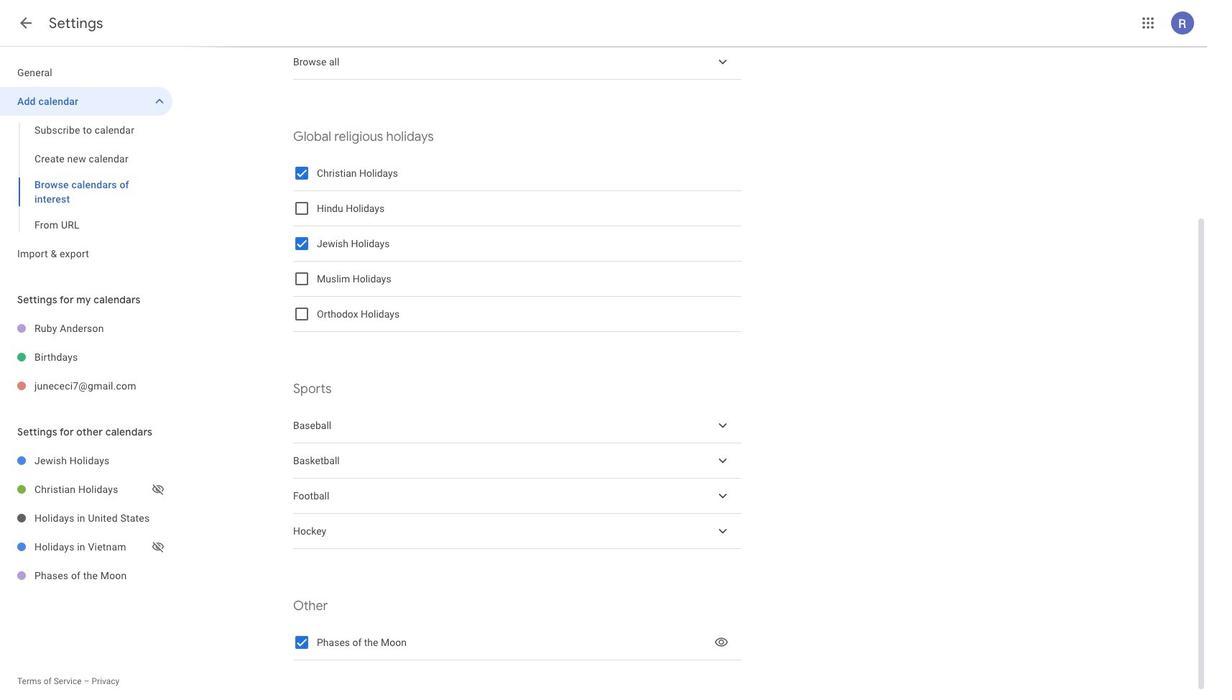 Task type: locate. For each thing, give the bounding box(es) containing it.
go back image
[[17, 14, 34, 32]]

1 vertical spatial tree
[[0, 314, 172, 400]]

birthdays tree item
[[0, 343, 172, 372]]

1 tree from the top
[[0, 58, 172, 268]]

jewish holidays tree item
[[0, 446, 172, 475]]

2 tree from the top
[[0, 314, 172, 400]]

tree
[[0, 58, 172, 268], [0, 314, 172, 400], [0, 446, 172, 590]]

tree item
[[293, 45, 742, 80]]

0 vertical spatial tree
[[0, 58, 172, 268]]

phases of the moon tree item
[[0, 561, 172, 590]]

heading
[[49, 14, 103, 32]]

group
[[0, 116, 172, 239]]

add calendar tree item
[[0, 87, 172, 116]]

2 vertical spatial tree
[[0, 446, 172, 590]]

3 tree from the top
[[0, 446, 172, 590]]

holidays in vietnam tree item
[[0, 532, 172, 561]]



Task type: describe. For each thing, give the bounding box(es) containing it.
junececi7@gmail.com tree item
[[0, 372, 172, 400]]

christian holidays tree item
[[0, 475, 172, 504]]

ruby anderson tree item
[[0, 314, 172, 343]]

holidays in united states tree item
[[0, 504, 172, 532]]



Task type: vqa. For each thing, say whether or not it's contained in the screenshot.
row
no



